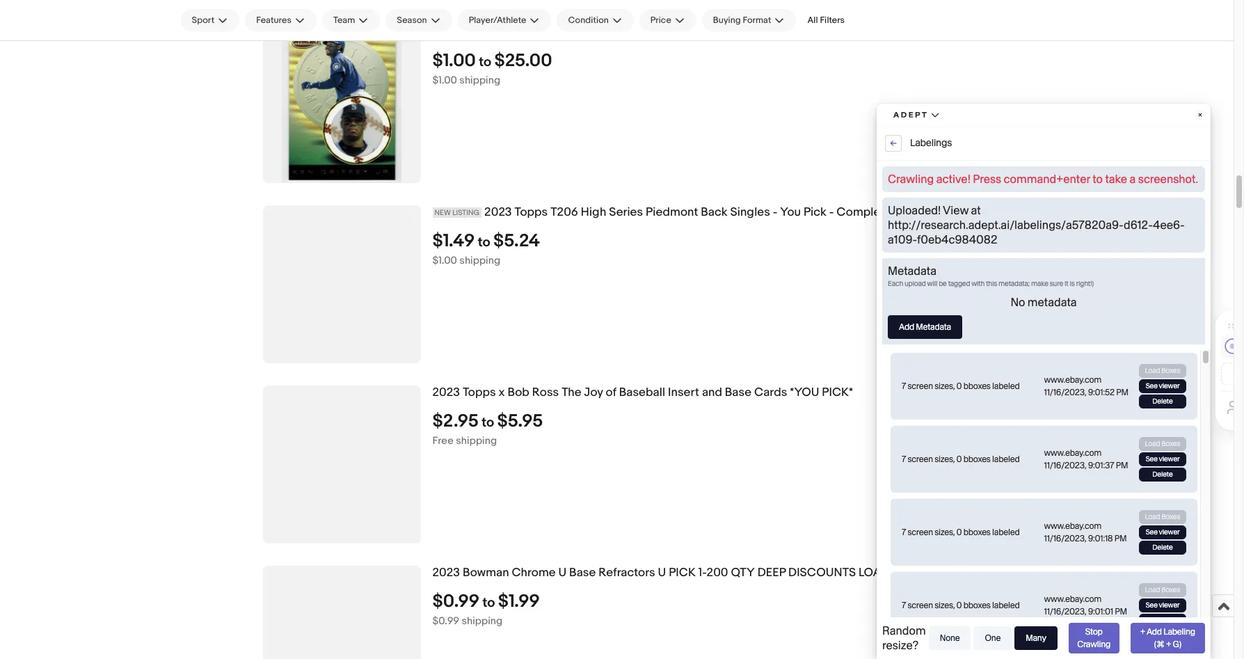 Task type: vqa. For each thing, say whether or not it's contained in the screenshot.
Lock Status
no



Task type: locate. For each thing, give the bounding box(es) containing it.
0 vertical spatial $0.99
[[433, 591, 480, 613]]

condition button
[[557, 9, 634, 31]]

shipping for $1.00
[[460, 74, 501, 87]]

-
[[773, 206, 778, 220], [830, 206, 834, 220]]

2023 inside 2023 topps x bob ross the joy of baseball insert and base cards *you pick* link
[[433, 386, 460, 400]]

shipping for $2.95
[[456, 435, 497, 448]]

$0.99 to $1.99 $0.99 shipping
[[433, 591, 540, 628]]

bowman
[[463, 566, 509, 580]]

2 vertical spatial 2023
[[433, 566, 460, 580]]

$5.95
[[498, 411, 543, 433]]

shipping inside $0.99 to $1.99 $0.99 shipping
[[462, 615, 503, 628]]

*****
[[558, 25, 580, 39], [623, 25, 645, 39]]

complete
[[837, 206, 892, 220]]

price button
[[640, 9, 697, 31]]

2023 for $2.95
[[433, 386, 460, 400]]

1 horizontal spatial pick
[[669, 566, 696, 580]]

$1.00 to $25.00 $1.00 shipping
[[433, 50, 553, 87]]

to inside $0.99 to $1.99 $0.99 shipping
[[483, 595, 495, 612]]

$0.99
[[433, 591, 480, 613], [433, 615, 460, 628]]

baseball
[[619, 386, 666, 400]]

(buy
[[647, 25, 670, 39]]

or
[[682, 25, 693, 39]]

1 $1.00 from the top
[[433, 50, 476, 72]]

- left you on the right of the page
[[773, 206, 778, 220]]

$2.95
[[433, 411, 479, 433]]

joy
[[584, 386, 603, 400]]

2023 left "bowman"
[[433, 566, 460, 580]]

team button
[[322, 9, 380, 31]]

1 horizontal spatial -
[[830, 206, 834, 220]]

shipping down $25.00 at the left of the page
[[460, 74, 501, 87]]

0 horizontal spatial *****
[[558, 25, 580, 39]]

2 $1.00 from the top
[[433, 74, 457, 87]]

to down griffey
[[479, 54, 492, 71]]

***** left (buy
[[623, 25, 645, 39]]

to left the $5.95
[[482, 415, 495, 431]]

insert
[[668, 386, 700, 400]]

to inside $1.49 to $5.24 $1.00 shipping
[[478, 235, 491, 251]]

x
[[499, 386, 505, 400]]

new
[[435, 209, 451, 218]]

of
[[606, 386, 617, 400]]

shipping inside $1.00 to $25.00 $1.00 shipping
[[460, 74, 501, 87]]

price
[[651, 15, 672, 26]]

1 vertical spatial $0.99
[[433, 615, 460, 628]]

your
[[895, 206, 919, 220]]

new listing 2023 topps t206 high series piedmont back singles - you pick - complete your set
[[435, 206, 940, 220]]

pick
[[593, 25, 620, 39], [669, 566, 696, 580]]

cards
[[755, 386, 788, 400]]

to for $2.95
[[482, 415, 495, 431]]

1 horizontal spatial *****
[[623, 25, 645, 39]]

shipping down the $1.99 at the bottom left
[[462, 615, 503, 628]]

0 horizontal spatial -
[[773, 206, 778, 220]]

u right refractors
[[658, 566, 667, 580]]

discount)
[[772, 25, 835, 39]]

u right chrome
[[559, 566, 567, 580]]

to right $1.49
[[478, 235, 491, 251]]

base left refractors
[[570, 566, 596, 580]]

2 vertical spatial $1.00
[[433, 254, 457, 268]]

$25.00
[[495, 50, 553, 72]]

0 horizontal spatial base
[[570, 566, 596, 580]]

base
[[725, 386, 752, 400], [570, 566, 596, 580]]

0 vertical spatial 2023
[[485, 206, 512, 220]]

- right the 'pick'
[[830, 206, 834, 220]]

1 vertical spatial $1.00
[[433, 74, 457, 87]]

1 vertical spatial 2023
[[433, 386, 460, 400]]

to for $0.99
[[483, 595, 495, 612]]

0 horizontal spatial pick
[[593, 25, 620, 39]]

ross
[[532, 386, 559, 400]]

***** right cards at the top left of page
[[558, 25, 580, 39]]

2023 right listing
[[485, 206, 512, 220]]

player/athlete
[[469, 15, 527, 26]]

2023 bowman chrome u base refractors u pick 1-200 qty deep discounts loaded
[[433, 566, 905, 580]]

50%
[[744, 25, 769, 39]]

shipping
[[460, 74, 501, 87], [460, 254, 501, 268], [456, 435, 497, 448], [462, 615, 503, 628]]

u right cards at the top left of page
[[583, 25, 591, 39]]

and
[[702, 386, 723, 400]]

1 horizontal spatial topps
[[515, 206, 548, 220]]

series
[[609, 206, 644, 220]]

ken griffey jr cards ***** u pick ***** (buy 2 or more for 50% discount)
[[433, 25, 835, 39]]

condition
[[568, 15, 609, 26]]

filters
[[821, 15, 845, 26]]

0 horizontal spatial topps
[[463, 386, 496, 400]]

1 vertical spatial topps
[[463, 386, 496, 400]]

qty
[[731, 566, 755, 580]]

base right and
[[725, 386, 752, 400]]

$1.00 for $1.00
[[433, 74, 457, 87]]

$1.00 inside $1.49 to $5.24 $1.00 shipping
[[433, 254, 457, 268]]

1 ***** from the left
[[558, 25, 580, 39]]

topps up $5.24
[[515, 206, 548, 220]]

shipping inside $1.49 to $5.24 $1.00 shipping
[[460, 254, 501, 268]]

shipping inside $2.95 to $5.95 free shipping
[[456, 435, 497, 448]]

to
[[479, 54, 492, 71], [478, 235, 491, 251], [482, 415, 495, 431], [483, 595, 495, 612]]

0 vertical spatial base
[[725, 386, 752, 400]]

chrome
[[512, 566, 556, 580]]

buying format
[[714, 15, 772, 26]]

pick left "1-"
[[669, 566, 696, 580]]

1 horizontal spatial u
[[583, 25, 591, 39]]

refractors
[[599, 566, 656, 580]]

u
[[583, 25, 591, 39], [559, 566, 567, 580], [658, 566, 667, 580]]

2
[[673, 25, 680, 39]]

$1.99
[[498, 591, 540, 613]]

2023
[[485, 206, 512, 220], [433, 386, 460, 400], [433, 566, 460, 580]]

1 vertical spatial pick
[[669, 566, 696, 580]]

to for $1.00
[[479, 54, 492, 71]]

1-
[[699, 566, 707, 580]]

ken griffey jr cards ***** u pick ***** (buy 2 or more for 50% discount) image
[[282, 25, 401, 183]]

to left the $1.99 at the bottom left
[[483, 595, 495, 612]]

shipping down $1.49
[[460, 254, 501, 268]]

pick left (buy
[[593, 25, 620, 39]]

3 $1.00 from the top
[[433, 254, 457, 268]]

to inside $1.00 to $25.00 $1.00 shipping
[[479, 54, 492, 71]]

discounts
[[789, 566, 856, 580]]

to inside $2.95 to $5.95 free shipping
[[482, 415, 495, 431]]

sport button
[[181, 9, 240, 31]]

set
[[922, 206, 940, 220]]

0 horizontal spatial u
[[559, 566, 567, 580]]

topps left x
[[463, 386, 496, 400]]

team
[[333, 15, 355, 26]]

piedmont
[[646, 206, 699, 220]]

shipping down $2.95
[[456, 435, 497, 448]]

2023 inside 2023 bowman chrome u base refractors u pick 1-200 qty deep discounts loaded link
[[433, 566, 460, 580]]

$1.00
[[433, 50, 476, 72], [433, 74, 457, 87], [433, 254, 457, 268]]

topps
[[515, 206, 548, 220], [463, 386, 496, 400]]

2023 for $0.99
[[433, 566, 460, 580]]

0 vertical spatial $1.00
[[433, 50, 476, 72]]

2023 up $2.95
[[433, 386, 460, 400]]

back
[[701, 206, 728, 220]]

for
[[727, 25, 741, 39]]



Task type: describe. For each thing, give the bounding box(es) containing it.
jr
[[508, 25, 522, 39]]

sport
[[192, 15, 215, 26]]

topps inside 2023 topps x bob ross the joy of baseball insert and base cards *you pick* link
[[463, 386, 496, 400]]

2023 bowman chrome u base refractors u pick 1-200 qty deep discounts loaded link
[[433, 566, 1125, 581]]

buying format button
[[702, 9, 797, 31]]

pick
[[804, 206, 827, 220]]

$1.00 for $1.49
[[433, 254, 457, 268]]

cards
[[525, 25, 556, 39]]

2 ***** from the left
[[623, 25, 645, 39]]

to for $1.49
[[478, 235, 491, 251]]

high
[[581, 206, 607, 220]]

0 vertical spatial pick
[[593, 25, 620, 39]]

more
[[696, 25, 724, 39]]

deep
[[758, 566, 786, 580]]

2 - from the left
[[830, 206, 834, 220]]

2023 topps x bob ross the joy of baseball insert and base cards *you pick* link
[[433, 386, 1125, 401]]

shipping for $0.99
[[462, 615, 503, 628]]

1 vertical spatial base
[[570, 566, 596, 580]]

t206
[[551, 206, 579, 220]]

format
[[743, 15, 772, 26]]

singles
[[731, 206, 771, 220]]

all
[[808, 15, 819, 26]]

$1.49
[[433, 231, 475, 252]]

1 - from the left
[[773, 206, 778, 220]]

2 horizontal spatial u
[[658, 566, 667, 580]]

1 $0.99 from the top
[[433, 591, 480, 613]]

*you
[[790, 386, 820, 400]]

2023 topps x bob ross the joy of baseball insert and base cards *you pick*
[[433, 386, 854, 400]]

loaded
[[859, 566, 905, 580]]

you
[[781, 206, 801, 220]]

listing
[[453, 209, 480, 218]]

$2.95 to $5.95 free shipping
[[433, 411, 543, 448]]

$5.24
[[494, 231, 540, 252]]

200
[[707, 566, 729, 580]]

0 vertical spatial topps
[[515, 206, 548, 220]]

player/athlete button
[[458, 9, 552, 31]]

shipping for $1.49
[[460, 254, 501, 268]]

buying
[[714, 15, 741, 26]]

all filters
[[808, 15, 845, 26]]

$1.49 to $5.24 $1.00 shipping
[[433, 231, 540, 268]]

season button
[[386, 9, 452, 31]]

season
[[397, 15, 427, 26]]

bob
[[508, 386, 530, 400]]

1 horizontal spatial base
[[725, 386, 752, 400]]

all filters button
[[802, 9, 851, 31]]

features button
[[245, 9, 317, 31]]

free
[[433, 435, 454, 448]]

griffey
[[458, 25, 506, 39]]

features
[[256, 15, 292, 26]]

pick*
[[823, 386, 854, 400]]

ken griffey jr cards ***** u pick ***** (buy 2 or more for 50% discount) link
[[433, 25, 1125, 40]]

2 $0.99 from the top
[[433, 615, 460, 628]]

ken
[[433, 25, 455, 39]]

the
[[562, 386, 582, 400]]



